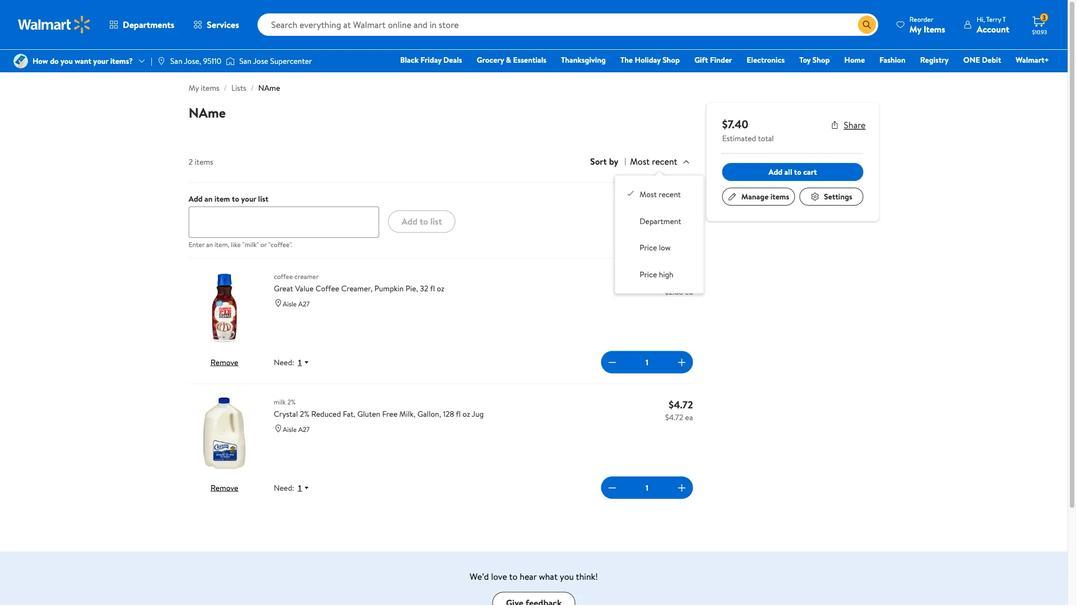 Task type: locate. For each thing, give the bounding box(es) containing it.
1 ea from the top
[[685, 286, 693, 297]]

1 price from the top
[[640, 242, 657, 253]]

Search search field
[[258, 13, 878, 36]]

we'd love to hear what you think!
[[470, 570, 598, 583]]

recent inside change sort order element
[[659, 189, 681, 200]]

1 vertical spatial oz
[[463, 409, 470, 420]]

name down my items link
[[189, 103, 226, 122]]

list
[[258, 193, 269, 204], [430, 215, 442, 228]]

"milk"
[[242, 240, 259, 249]]

ea inside $4.72 $4.72 ea
[[685, 412, 693, 423]]

1 vertical spatial remove
[[211, 482, 238, 493]]

2 horizontal spatial add
[[769, 166, 783, 177]]

aisle
[[283, 299, 297, 309], [283, 425, 297, 434]]

recent up department
[[659, 189, 681, 200]]

2 vertical spatial items
[[771, 191, 790, 202]]

most right by
[[630, 155, 650, 168]]

2 ea from the top
[[685, 412, 693, 423]]

name down san jose supercenter
[[258, 82, 280, 93]]

home
[[845, 54, 865, 65]]

0 horizontal spatial fl
[[430, 283, 435, 294]]

 image left how
[[13, 54, 28, 68]]

remove for $4.72
[[211, 482, 238, 493]]

thanksgiving
[[561, 54, 606, 65]]

2% right milk
[[287, 397, 296, 407]]

add to list button
[[388, 210, 456, 233]]

san left jose
[[239, 55, 252, 66]]

0 horizontal spatial shop
[[663, 54, 680, 65]]

1 horizontal spatial fl
[[456, 409, 461, 420]]

1 vertical spatial need:
[[274, 483, 294, 493]]

 image
[[226, 56, 235, 67]]

/ right 'lists' link
[[251, 82, 254, 93]]

2 vertical spatial add
[[402, 215, 418, 228]]

0 vertical spatial a27
[[298, 299, 310, 309]]

aisle down great
[[283, 299, 297, 309]]

holiday
[[635, 54, 661, 65]]

most recent
[[630, 155, 678, 168], [640, 189, 681, 200]]

settings button
[[800, 188, 864, 206]]

share button
[[831, 119, 866, 131]]

ea for $2.68
[[685, 286, 693, 297]]

0 horizontal spatial /
[[224, 82, 227, 93]]

$7.40
[[722, 116, 749, 132]]

items
[[201, 82, 219, 93], [195, 156, 213, 167], [771, 191, 790, 202]]

1 horizontal spatial add
[[402, 215, 418, 228]]

items right 2
[[195, 156, 213, 167]]

toy
[[800, 54, 811, 65]]

0 vertical spatial add
[[769, 166, 783, 177]]

1 vertical spatial add
[[189, 193, 203, 204]]

enter
[[189, 240, 205, 249]]

1 horizontal spatial shop
[[813, 54, 830, 65]]

san
[[170, 55, 182, 66], [239, 55, 252, 66]]

items for manage
[[771, 191, 790, 202]]

fl right 128
[[456, 409, 461, 420]]

aisle a27
[[283, 299, 310, 309], [283, 425, 310, 434]]

most inside change sort order element
[[640, 189, 657, 200]]

1 inside popup button
[[298, 484, 302, 493]]

my left items
[[910, 23, 922, 35]]

san jose, 95110
[[170, 55, 221, 66]]

1 horizontal spatial san
[[239, 55, 252, 66]]

items inside the manage items button
[[771, 191, 790, 202]]

gift
[[695, 54, 708, 65]]

an for enter
[[206, 240, 213, 249]]

0 vertical spatial your
[[93, 55, 108, 66]]

2 remove from the top
[[211, 482, 238, 493]]

0 vertical spatial aisle a27
[[283, 299, 310, 309]]

1 need: from the top
[[274, 357, 294, 368]]

the
[[621, 54, 633, 65]]

need: for $4.72
[[274, 483, 294, 493]]

your right want
[[93, 55, 108, 66]]

shop right holiday
[[663, 54, 680, 65]]

1 / from the left
[[224, 82, 227, 93]]

jose
[[253, 55, 268, 66]]

aisle a27 down crystal
[[283, 425, 310, 434]]

price for price high
[[640, 269, 657, 280]]

0 vertical spatial remove button
[[211, 357, 238, 368]]

1
[[646, 357, 649, 368], [298, 358, 302, 367], [646, 483, 649, 493], [298, 484, 302, 493]]

remove for $2.68
[[211, 357, 238, 368]]

items right manage
[[771, 191, 790, 202]]

your right item
[[241, 193, 256, 204]]

oz right 32
[[437, 283, 445, 294]]

how
[[33, 55, 48, 66]]

2 aisle from the top
[[283, 425, 297, 434]]

price left high
[[640, 269, 657, 280]]

 image right |
[[157, 57, 166, 66]]

fl
[[430, 283, 435, 294], [456, 409, 461, 420]]

price left low
[[640, 242, 657, 253]]

 image
[[13, 54, 28, 68], [157, 57, 166, 66]]

1 vertical spatial aisle a27
[[283, 425, 310, 434]]

1 vertical spatial a27
[[298, 425, 310, 434]]

1 horizontal spatial your
[[241, 193, 256, 204]]

recent right by
[[652, 155, 678, 168]]

hear
[[520, 570, 537, 583]]

0 vertical spatial recent
[[652, 155, 678, 168]]

0 horizontal spatial name
[[189, 103, 226, 122]]

1 vertical spatial fl
[[456, 409, 461, 420]]

grocery & essentials link
[[472, 54, 552, 66]]

most recent right by
[[630, 155, 678, 168]]

services button
[[184, 11, 249, 38]]

coffee creamer great value coffee creamer, pumpkin pie, 32 fl oz
[[274, 272, 445, 294]]

1 vertical spatial recent
[[659, 189, 681, 200]]

0 vertical spatial price
[[640, 242, 657, 253]]

1 vertical spatial most recent
[[640, 189, 681, 200]]

0 horizontal spatial you
[[61, 55, 73, 66]]

electronics
[[747, 54, 785, 65]]

coffee
[[316, 283, 339, 294]]

1 vertical spatial ea
[[685, 412, 693, 423]]

lists
[[231, 82, 246, 93]]

an for add
[[205, 193, 213, 204]]

add for add all to cart
[[769, 166, 783, 177]]

add
[[769, 166, 783, 177], [189, 193, 203, 204], [402, 215, 418, 228]]

0 horizontal spatial oz
[[437, 283, 445, 294]]

one
[[964, 54, 980, 65]]

1 horizontal spatial /
[[251, 82, 254, 93]]

fashion
[[880, 54, 906, 65]]

1 vertical spatial an
[[206, 240, 213, 249]]

an left item,
[[206, 240, 213, 249]]

0 vertical spatial ea
[[685, 286, 693, 297]]

1 horizontal spatial name
[[258, 82, 280, 93]]

total
[[758, 133, 774, 144]]

gluten
[[357, 409, 381, 420]]

1 vertical spatial price
[[640, 269, 657, 280]]

fl inside coffee creamer great value coffee creamer, pumpkin pie, 32 fl oz
[[430, 283, 435, 294]]

items?
[[110, 55, 133, 66]]

my inside reorder my items
[[910, 23, 922, 35]]

add an item to your list
[[189, 193, 269, 204]]

aisle down crystal
[[283, 425, 297, 434]]

items down 95110 on the left top of the page
[[201, 82, 219, 93]]

change sort order element
[[624, 185, 695, 284]]

0 vertical spatial aisle
[[283, 299, 297, 309]]

1 button
[[294, 357, 314, 368]]

0 horizontal spatial list
[[258, 193, 269, 204]]

0 vertical spatial an
[[205, 193, 213, 204]]

aisle a27 for $2.68
[[283, 299, 310, 309]]

to
[[794, 166, 802, 177], [232, 193, 239, 204], [420, 215, 428, 228], [509, 570, 518, 583]]

0 horizontal spatial  image
[[13, 54, 28, 68]]

creamer
[[295, 272, 319, 281]]

an
[[205, 193, 213, 204], [206, 240, 213, 249]]

you right do
[[61, 55, 73, 66]]

oz
[[437, 283, 445, 294], [463, 409, 470, 420]]

2 a27 from the top
[[298, 425, 310, 434]]

0 vertical spatial fl
[[430, 283, 435, 294]]

milk
[[274, 397, 286, 407]]

0 vertical spatial my
[[910, 23, 922, 35]]

1 a27 from the top
[[298, 299, 310, 309]]

most
[[630, 155, 650, 168], [640, 189, 657, 200]]

$4.72
[[669, 398, 693, 412], [665, 412, 684, 423]]

you right what at the right of page
[[560, 570, 574, 583]]

an left item
[[205, 193, 213, 204]]

aisle a27 for $4.72
[[283, 425, 310, 434]]

milk,
[[400, 409, 416, 420]]

1 remove from the top
[[211, 357, 238, 368]]

1 horizontal spatial you
[[560, 570, 574, 583]]

0 vertical spatial need:
[[274, 357, 294, 368]]

1 vertical spatial remove button
[[211, 482, 238, 493]]

walmart image
[[18, 16, 91, 34]]

$2.68
[[669, 272, 693, 286], [665, 286, 684, 297]]

1 vertical spatial name
[[189, 103, 226, 122]]

ea inside $2.68 $2.68 ea
[[685, 286, 693, 297]]

1 san from the left
[[170, 55, 182, 66]]

1 aisle from the top
[[283, 299, 297, 309]]

walmart+
[[1016, 54, 1050, 65]]

coffee
[[274, 272, 293, 281]]

items for my
[[201, 82, 219, 93]]

need:
[[274, 357, 294, 368], [274, 483, 294, 493]]

1 aisle a27 from the top
[[283, 299, 310, 309]]

1 horizontal spatial list
[[430, 215, 442, 228]]

milk 2% crystal 2% reduced fat, gluten free milk, gallon, 128 fl oz jug
[[274, 397, 484, 420]]

0 horizontal spatial san
[[170, 55, 182, 66]]

0 horizontal spatial add
[[189, 193, 203, 204]]

grocery & essentials
[[477, 54, 547, 65]]

1 vertical spatial most
[[640, 189, 657, 200]]

friday
[[421, 54, 442, 65]]

0 vertical spatial 2%
[[287, 397, 296, 407]]

1 horizontal spatial oz
[[463, 409, 470, 420]]

recent
[[652, 155, 678, 168], [659, 189, 681, 200]]

san for san jose, 95110
[[170, 55, 182, 66]]

"coffee".
[[268, 240, 292, 249]]

1 horizontal spatial my
[[910, 23, 922, 35]]

1 remove button from the top
[[211, 357, 238, 368]]

0 vertical spatial items
[[201, 82, 219, 93]]

most recent up department
[[640, 189, 681, 200]]

0 horizontal spatial my
[[189, 82, 199, 93]]

1 horizontal spatial  image
[[157, 57, 166, 66]]

add for add to list
[[402, 215, 418, 228]]

registry link
[[915, 54, 954, 66]]

your
[[93, 55, 108, 66], [241, 193, 256, 204]]

aisle a27 down value
[[283, 299, 310, 309]]

my down jose,
[[189, 82, 199, 93]]

oz left jug
[[463, 409, 470, 420]]

name
[[258, 82, 280, 93], [189, 103, 226, 122]]

2 aisle a27 from the top
[[283, 425, 310, 434]]

2 san from the left
[[239, 55, 252, 66]]

fat,
[[343, 409, 356, 420]]

2 price from the top
[[640, 269, 657, 280]]

gift finder link
[[690, 54, 737, 66]]

sort by
[[590, 155, 619, 168]]

shop right toy
[[813, 54, 830, 65]]

1 vertical spatial 2%
[[300, 409, 309, 420]]

0 horizontal spatial your
[[93, 55, 108, 66]]

share
[[844, 119, 866, 131]]

2 need: from the top
[[274, 483, 294, 493]]

2 items
[[189, 156, 213, 167]]

$2.68 down low
[[669, 272, 693, 286]]

None radio
[[626, 189, 635, 198]]

price
[[640, 242, 657, 253], [640, 269, 657, 280]]

/ left lists
[[224, 82, 227, 93]]

fl right 32
[[430, 283, 435, 294]]

most up department
[[640, 189, 657, 200]]

san left jose,
[[170, 55, 182, 66]]

jose,
[[184, 55, 201, 66]]

0 vertical spatial most recent
[[630, 155, 678, 168]]

1 vertical spatial list
[[430, 215, 442, 228]]

gallon,
[[418, 409, 441, 420]]

0 vertical spatial most
[[630, 155, 650, 168]]

0 vertical spatial remove
[[211, 357, 238, 368]]

1 vertical spatial items
[[195, 156, 213, 167]]

0 vertical spatial oz
[[437, 283, 445, 294]]

price for price low
[[640, 242, 657, 253]]

1 vertical spatial your
[[241, 193, 256, 204]]

2 remove button from the top
[[211, 482, 238, 493]]

2% right crystal
[[300, 409, 309, 420]]

1 vertical spatial aisle
[[283, 425, 297, 434]]



Task type: describe. For each thing, give the bounding box(es) containing it.
0 vertical spatial list
[[258, 193, 269, 204]]

95110
[[203, 55, 221, 66]]

san jose supercenter
[[239, 55, 312, 66]]

2
[[189, 156, 193, 167]]

one debit link
[[959, 54, 1007, 66]]

decrease quantity great value coffee creamer, pumpkin pie, 32 fl oz, current quantity 1 image
[[606, 356, 619, 369]]

 image for san
[[157, 57, 166, 66]]

love
[[491, 570, 507, 583]]

reorder my items
[[910, 14, 946, 35]]

reorder
[[910, 14, 934, 24]]

electronics link
[[742, 54, 790, 66]]

a27 for $2.68
[[298, 299, 310, 309]]

Add an item to your list text field
[[189, 207, 379, 238]]

or
[[261, 240, 267, 249]]

hi, terry t account
[[977, 14, 1010, 35]]

1 vertical spatial you
[[560, 570, 574, 583]]

departments button
[[100, 11, 184, 38]]

lists link
[[231, 82, 246, 93]]

your for list
[[241, 193, 256, 204]]

name link
[[258, 82, 280, 93]]

need: for $2.68
[[274, 357, 294, 368]]

add all to cart
[[769, 166, 817, 177]]

item
[[215, 193, 230, 204]]

3
[[1043, 13, 1046, 22]]

hi,
[[977, 14, 985, 24]]

the holiday shop link
[[616, 54, 685, 66]]

black friday deals
[[400, 54, 462, 65]]

fl inside 'milk 2% crystal 2% reduced fat, gluten free milk, gallon, 128 fl oz jug'
[[456, 409, 461, 420]]

toy shop link
[[795, 54, 835, 66]]

thanksgiving link
[[556, 54, 611, 66]]

low
[[659, 242, 671, 253]]

reduced
[[311, 409, 341, 420]]

do
[[50, 55, 59, 66]]

jug
[[472, 409, 484, 420]]

increase quantity crystal 2% reduced fat, gluten free milk, gallon, 128 fl oz jug, current quantity 1 image
[[675, 481, 689, 495]]

list inside button
[[430, 215, 442, 228]]

1 inside dropdown button
[[298, 358, 302, 367]]

my items link
[[189, 82, 219, 93]]

 image for how
[[13, 54, 28, 68]]

add all to cart button
[[722, 163, 864, 181]]

terry
[[987, 14, 1002, 24]]

high
[[659, 269, 674, 280]]

add for add an item to your list
[[189, 193, 203, 204]]

like
[[231, 240, 241, 249]]

oz inside coffee creamer great value coffee creamer, pumpkin pie, 32 fl oz
[[437, 283, 445, 294]]

most recent button
[[626, 154, 693, 169]]

0 vertical spatial name
[[258, 82, 280, 93]]

$7.40 estimated total
[[722, 116, 774, 144]]

most recent inside change sort order element
[[640, 189, 681, 200]]

account
[[977, 23, 1010, 35]]

search icon image
[[863, 20, 872, 29]]

deals
[[444, 54, 462, 65]]

manage items button
[[722, 188, 795, 206]]

decrease quantity crystal 2% reduced fat, gluten free milk, gallon, 128 fl oz jug, current quantity 1 image
[[606, 481, 619, 495]]

increase quantity great value coffee creamer, pumpkin pie, 32 fl oz, current quantity 1 image
[[675, 356, 689, 369]]

one debit
[[964, 54, 1002, 65]]

debit
[[982, 54, 1002, 65]]

pie,
[[406, 283, 418, 294]]

0 vertical spatial you
[[61, 55, 73, 66]]

settings
[[824, 191, 853, 202]]

great value coffee creamer, pumpkin pie, 32 fl oz link
[[274, 283, 651, 295]]

ea for $4.72
[[685, 412, 693, 423]]

free
[[382, 409, 398, 420]]

supercenter
[[270, 55, 312, 66]]

128
[[443, 409, 454, 420]]

sort
[[590, 155, 607, 168]]

toy shop
[[800, 54, 830, 65]]

items for 2
[[195, 156, 213, 167]]

2 / from the left
[[251, 82, 254, 93]]

none radio inside change sort order element
[[626, 189, 635, 198]]

remove button for $4.72
[[211, 482, 238, 493]]

0 horizontal spatial 2%
[[287, 397, 296, 407]]

most recent inside popup button
[[630, 155, 678, 168]]

1 shop from the left
[[663, 54, 680, 65]]

all
[[785, 166, 793, 177]]

department
[[640, 216, 682, 227]]

recent inside popup button
[[652, 155, 678, 168]]

1 horizontal spatial 2%
[[300, 409, 309, 420]]

black
[[400, 54, 419, 65]]

san for san jose supercenter
[[239, 55, 252, 66]]

t
[[1003, 14, 1006, 24]]

walmart+ link
[[1011, 54, 1055, 66]]

2 shop from the left
[[813, 54, 830, 65]]

think!
[[576, 570, 598, 583]]

item,
[[215, 240, 229, 249]]

how do you want your items?
[[33, 55, 133, 66]]

cart
[[804, 166, 817, 177]]

black friday deals link
[[395, 54, 467, 66]]

estimated
[[722, 133, 756, 144]]

$2.68 $2.68 ea
[[665, 272, 693, 297]]

price high
[[640, 269, 674, 280]]

items
[[924, 23, 946, 35]]

$4.72 $4.72 ea
[[665, 398, 693, 423]]

your for items?
[[93, 55, 108, 66]]

crystal
[[274, 409, 298, 420]]

most inside "most recent" popup button
[[630, 155, 650, 168]]

$2.68 down high
[[665, 286, 684, 297]]

remove button for $2.68
[[211, 357, 238, 368]]

oz inside 'milk 2% crystal 2% reduced fat, gluten free milk, gallon, 128 fl oz jug'
[[463, 409, 470, 420]]

&
[[506, 54, 511, 65]]

gift finder
[[695, 54, 732, 65]]

aisle for $2.68
[[283, 299, 297, 309]]

the holiday shop
[[621, 54, 680, 65]]

grocery
[[477, 54, 504, 65]]

a27 for $4.72
[[298, 425, 310, 434]]

Walmart Site-Wide search field
[[258, 13, 878, 36]]

1 vertical spatial my
[[189, 82, 199, 93]]

essentials
[[513, 54, 547, 65]]

aisle for $4.72
[[283, 425, 297, 434]]

32
[[420, 283, 429, 294]]

my items / lists / name
[[189, 82, 280, 93]]

price low
[[640, 242, 671, 253]]



Task type: vqa. For each thing, say whether or not it's contained in the screenshot.
Coffee at left top
yes



